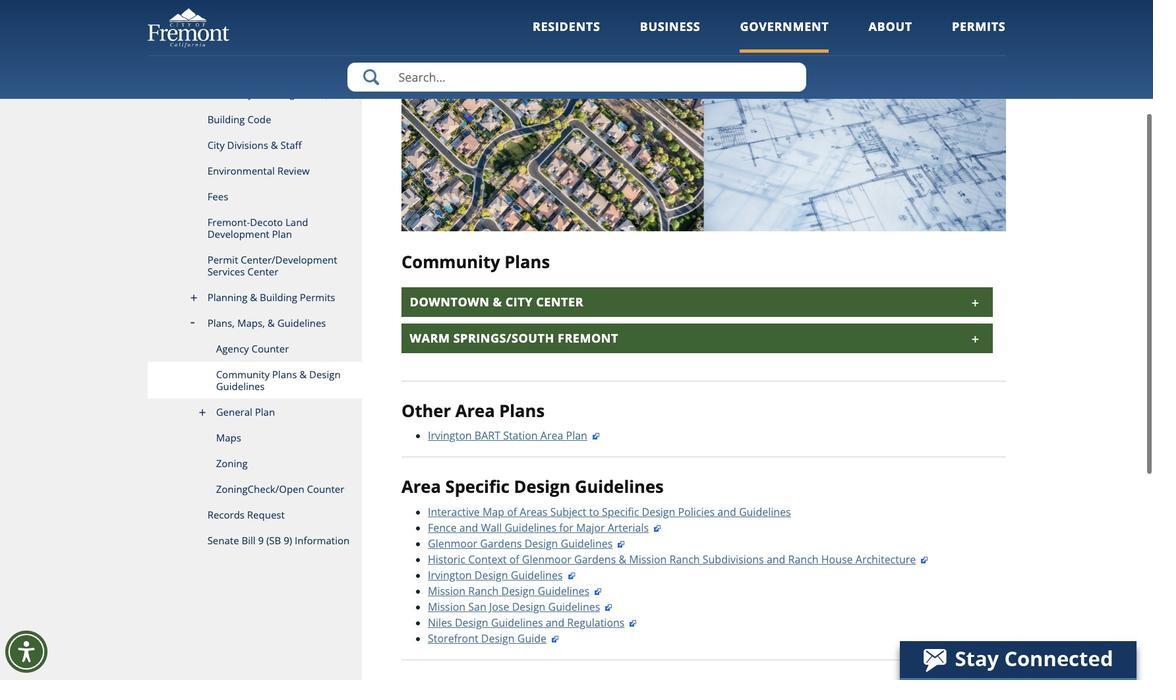 Task type: locate. For each thing, give the bounding box(es) containing it.
san
[[468, 600, 486, 615]]

guidelines down major in the bottom of the page
[[561, 537, 613, 551]]

center inside the permit center/development services center
[[247, 265, 278, 278]]

plans, maps, & guidelines link
[[147, 311, 362, 336]]

agency counter link
[[147, 336, 362, 362]]

niles design guidelines and regulations link
[[428, 616, 638, 630]]

accessory dwelling units (adus)
[[207, 87, 355, 100]]

& down arterials
[[619, 553, 626, 567]]

plan up center/development
[[272, 227, 292, 241]]

building code
[[207, 113, 271, 126]]

1 vertical spatial area
[[541, 429, 563, 443]]

0 horizontal spatial city
[[207, 138, 225, 152]]

plan right station
[[566, 429, 587, 443]]

irvington down other area plans
[[428, 429, 472, 443]]

1 irvington from the top
[[428, 429, 472, 443]]

land
[[285, 216, 308, 229]]

0 vertical spatial plans
[[505, 251, 550, 274]]

0 vertical spatial mission
[[629, 553, 667, 567]]

mission san jose design guidelines link
[[428, 600, 613, 615]]

2 irvington from the top
[[428, 568, 472, 583]]

2 vertical spatial area
[[402, 476, 441, 499]]

request
[[247, 508, 285, 522]]

gardens
[[480, 537, 522, 551], [574, 553, 616, 567]]

plans up downtown & city center
[[505, 251, 550, 274]]

plans
[[505, 251, 550, 274], [272, 368, 297, 381], [499, 399, 545, 422]]

plans for community plans
[[505, 251, 550, 274]]

business
[[640, 18, 701, 34]]

0 vertical spatial plan
[[272, 227, 292, 241]]

1 vertical spatial building
[[260, 291, 297, 304]]

ranch left the 'house'
[[788, 553, 819, 567]]

permits down center/development
[[300, 291, 335, 304]]

0 vertical spatial counter
[[252, 342, 289, 355]]

area right station
[[541, 429, 563, 443]]

guidelines up interactive map of areas subject to specific design policies and guidelines link
[[575, 476, 664, 499]]

1 horizontal spatial community
[[402, 251, 500, 274]]

1 horizontal spatial area
[[455, 399, 495, 422]]

0 horizontal spatial specific
[[445, 476, 510, 499]]

interactive map of areas subject to specific design policies and guidelines fence and wall guidelines for major arterials glenmoor gardens design guidelines historic context of glenmoor gardens & mission ranch subdivisions and ranch house architecture irvington design guidelines mission ranch design guidelines mission san jose design guidelines niles design guidelines and regulations storefront design guide
[[428, 505, 916, 646]]

1 horizontal spatial building
[[260, 291, 297, 304]]

zoningcheck/open counter
[[216, 483, 344, 496]]

community inside the community plans & design guidelines
[[216, 368, 270, 381]]

glenmoor
[[428, 537, 477, 551], [522, 553, 572, 567]]

feedback
[[890, 49, 928, 61]]

0 horizontal spatial ranch
[[468, 584, 499, 599]]

ranch left subdivisions
[[670, 553, 700, 567]]

fremont
[[558, 330, 618, 346]]

gardens down wall
[[480, 537, 522, 551]]

environmental review link
[[147, 158, 362, 184]]

0 horizontal spatial counter
[[252, 342, 289, 355]]

jose
[[489, 600, 509, 615]]

areas
[[520, 505, 548, 520]]

plans down agency counter link
[[272, 368, 297, 381]]

irvington
[[428, 429, 472, 443], [428, 568, 472, 583]]

fremont-decoto land development plan link
[[147, 210, 362, 247]]

code
[[247, 113, 271, 126]]

community up downtown
[[402, 251, 500, 274]]

1 vertical spatial specific
[[602, 505, 639, 520]]

area up interactive
[[402, 476, 441, 499]]

maps
[[216, 431, 241, 444]]

architecture
[[856, 553, 916, 567]]

guide
[[517, 632, 547, 646]]

center up planning & building permits
[[247, 265, 278, 278]]

plan up maps link
[[255, 406, 275, 419]]

- link
[[996, 50, 1009, 62]]

ranch up san
[[468, 584, 499, 599]]

0 horizontal spatial building
[[207, 113, 245, 126]]

0 horizontal spatial gardens
[[480, 537, 522, 551]]

information
[[295, 534, 350, 547]]

residents link
[[533, 18, 600, 52]]

1 horizontal spatial counter
[[307, 483, 344, 496]]

0 vertical spatial permits
[[952, 18, 1006, 34]]

specific up the map
[[445, 476, 510, 499]]

0 vertical spatial irvington
[[428, 429, 472, 443]]

counter down the "plans, maps, & guidelines"
[[252, 342, 289, 355]]

& down agency counter link
[[299, 368, 307, 381]]

0 vertical spatial of
[[507, 505, 517, 520]]

planning & building permits
[[207, 291, 335, 304]]

bart
[[475, 429, 500, 443]]

building up the "plans, maps, & guidelines"
[[260, 291, 297, 304]]

guidelines down planning & building permits
[[277, 316, 326, 330]]

1 vertical spatial irvington
[[428, 568, 472, 583]]

plan inside fremont-decoto land development plan
[[272, 227, 292, 241]]

building down 'accessory'
[[207, 113, 245, 126]]

of right the map
[[507, 505, 517, 520]]

subject
[[550, 505, 586, 520]]

zoning
[[216, 457, 248, 470]]

divisions
[[227, 138, 268, 152]]

maps link
[[147, 425, 362, 451]]

services
[[207, 265, 245, 278]]

community
[[402, 251, 500, 274], [216, 368, 270, 381]]

permits up + link
[[952, 18, 1006, 34]]

community down agency counter
[[216, 368, 270, 381]]

0 vertical spatial glenmoor
[[428, 537, 477, 551]]

permit center/development services center link
[[147, 247, 362, 285]]

1 vertical spatial permits
[[300, 291, 335, 304]]

plans up station
[[499, 399, 545, 422]]

1 vertical spatial community
[[216, 368, 270, 381]]

0 horizontal spatial community
[[216, 368, 270, 381]]

mission
[[629, 553, 667, 567], [428, 584, 466, 599], [428, 600, 466, 615]]

plans inside the community plans & design guidelines
[[272, 368, 297, 381]]

other area plans
[[402, 399, 545, 422]]

2 vertical spatial plan
[[566, 429, 587, 443]]

1 horizontal spatial glenmoor
[[522, 553, 572, 567]]

staff
[[281, 138, 302, 152]]

fees
[[207, 190, 228, 203]]

ranch
[[670, 553, 700, 567], [788, 553, 819, 567], [468, 584, 499, 599]]

& up the maps,
[[250, 291, 257, 304]]

community plans & design guidelines link
[[147, 362, 362, 400]]

senate
[[207, 534, 239, 547]]

specific up arterials
[[602, 505, 639, 520]]

&
[[271, 138, 278, 152], [250, 291, 257, 304], [493, 294, 502, 310], [268, 316, 275, 330], [299, 368, 307, 381], [619, 553, 626, 567]]

0 vertical spatial center
[[247, 265, 278, 278]]

mission down historic
[[428, 584, 466, 599]]

dwelling
[[256, 87, 295, 100]]

other
[[402, 399, 451, 422]]

0 horizontal spatial center
[[247, 265, 278, 278]]

station
[[503, 429, 538, 443]]

community plans
[[402, 251, 550, 274]]

guidelines up 'mission ranch design guidelines' link
[[511, 568, 563, 583]]

mission down arterials
[[629, 553, 667, 567]]

& inside interactive map of areas subject to specific design policies and guidelines fence and wall guidelines for major arterials glenmoor gardens design guidelines historic context of glenmoor gardens & mission ranch subdivisions and ranch house architecture irvington design guidelines mission ranch design guidelines mission san jose design guidelines niles design guidelines and regulations storefront design guide
[[619, 553, 626, 567]]

tab list
[[402, 287, 993, 353]]

1 horizontal spatial specific
[[602, 505, 639, 520]]

design
[[309, 368, 341, 381], [514, 476, 571, 499], [642, 505, 675, 520], [525, 537, 558, 551], [475, 568, 508, 583], [501, 584, 535, 599], [512, 600, 546, 615], [455, 616, 488, 630], [481, 632, 515, 646]]

permits link
[[952, 18, 1006, 52]]

0 vertical spatial city
[[207, 138, 225, 152]]

plan for fremont-decoto land development plan
[[272, 227, 292, 241]]

mission up niles
[[428, 600, 466, 615]]

gardens down major in the bottom of the page
[[574, 553, 616, 567]]

1 horizontal spatial city
[[506, 294, 533, 310]]

community for community plans & design guidelines
[[216, 368, 270, 381]]

specific
[[445, 476, 510, 499], [602, 505, 639, 520]]

maps,
[[237, 316, 265, 330]]

city left divisions
[[207, 138, 225, 152]]

house
[[821, 553, 853, 567]]

2 horizontal spatial area
[[541, 429, 563, 443]]

guidelines up subdivisions
[[739, 505, 791, 520]]

0 horizontal spatial glenmoor
[[428, 537, 477, 551]]

guidelines down "areas"
[[505, 521, 557, 535]]

senate bill 9 (sb 9) information link
[[147, 528, 362, 554]]

1 vertical spatial plans
[[272, 368, 297, 381]]

& inside "link"
[[268, 316, 275, 330]]

government
[[740, 18, 829, 34]]

and right policies on the right bottom
[[718, 505, 736, 520]]

of
[[507, 505, 517, 520], [509, 553, 519, 567]]

city up "warm springs/south fremont"
[[506, 294, 533, 310]]

1 vertical spatial mission
[[428, 584, 466, 599]]

1 vertical spatial center
[[536, 294, 584, 310]]

0 vertical spatial area
[[455, 399, 495, 422]]

0 horizontal spatial permits
[[300, 291, 335, 304]]

bill
[[242, 534, 256, 547]]

& inside the community plans & design guidelines
[[299, 368, 307, 381]]

general plan link
[[147, 400, 362, 425]]

irvington down historic
[[428, 568, 472, 583]]

& left 'staff'
[[271, 138, 278, 152]]

and
[[718, 505, 736, 520], [459, 521, 478, 535], [767, 553, 786, 567], [546, 616, 565, 630]]

irvington inside interactive map of areas subject to specific design policies and guidelines fence and wall guidelines for major arterials glenmoor gardens design guidelines historic context of glenmoor gardens & mission ranch subdivisions and ranch house architecture irvington design guidelines mission ranch design guidelines mission san jose design guidelines niles design guidelines and regulations storefront design guide
[[428, 568, 472, 583]]

counter
[[252, 342, 289, 355], [307, 483, 344, 496]]

font size: link
[[938, 50, 976, 62]]

permit center/development services center
[[207, 253, 337, 278]]

of up 'irvington design guidelines' link
[[509, 553, 519, 567]]

center up fremont
[[536, 294, 584, 310]]

irvington bart station area plan link
[[428, 429, 601, 443]]

glenmoor up historic
[[428, 537, 477, 551]]

center inside tab list
[[536, 294, 584, 310]]

tab list containing downtown & city center
[[402, 287, 993, 353]]

0 vertical spatial community
[[402, 251, 500, 274]]

1 horizontal spatial center
[[536, 294, 584, 310]]

counter up information at the bottom of the page
[[307, 483, 344, 496]]

1 vertical spatial counter
[[307, 483, 344, 496]]

1 horizontal spatial ranch
[[670, 553, 700, 567]]

counter for zoningcheck/open counter
[[307, 483, 344, 496]]

& right the maps,
[[268, 316, 275, 330]]

glenmoor down glenmoor gardens design guidelines link
[[522, 553, 572, 567]]

government link
[[740, 18, 829, 52]]

1 horizontal spatial gardens
[[574, 553, 616, 567]]

counter inside "link"
[[307, 483, 344, 496]]

wall
[[481, 521, 502, 535]]

area up "bart" at bottom
[[455, 399, 495, 422]]

area
[[455, 399, 495, 422], [541, 429, 563, 443], [402, 476, 441, 499]]

guidelines up general plan
[[216, 380, 265, 393]]

1 horizontal spatial permits
[[952, 18, 1006, 34]]

fremont-decoto land development plan
[[207, 216, 308, 241]]

community for community plans
[[402, 251, 500, 274]]



Task type: describe. For each thing, give the bounding box(es) containing it.
agency
[[216, 342, 249, 355]]

niles
[[428, 616, 452, 630]]

records
[[207, 508, 245, 522]]

stay connected image
[[900, 642, 1135, 678]]

accessory
[[207, 87, 253, 100]]

for
[[559, 521, 574, 535]]

about link
[[869, 18, 912, 52]]

records request
[[207, 508, 285, 522]]

and down interactive
[[459, 521, 478, 535]]

irvington bart station area plan
[[428, 429, 587, 443]]

city divisions & staff
[[207, 138, 302, 152]]

0 horizontal spatial area
[[402, 476, 441, 499]]

senate bill 9 (sb 9) information
[[207, 534, 350, 547]]

historic
[[428, 553, 466, 567]]

+
[[991, 50, 996, 62]]

storefront
[[428, 632, 478, 646]]

planning
[[207, 291, 247, 304]]

guidelines inside the community plans & design guidelines
[[216, 380, 265, 393]]

fees link
[[147, 184, 362, 210]]

font
[[938, 50, 956, 62]]

1 vertical spatial city
[[506, 294, 533, 310]]

city divisions & staff link
[[147, 133, 362, 158]]

+ link
[[981, 50, 996, 62]]

downtown & city center
[[410, 294, 584, 310]]

guidelines up the regulations
[[548, 600, 600, 615]]

general plan
[[216, 406, 275, 419]]

subdivisions
[[703, 553, 764, 567]]

2 vertical spatial mission
[[428, 600, 466, 615]]

irvington design guidelines link
[[428, 568, 576, 583]]

context
[[468, 553, 507, 567]]

-
[[1006, 50, 1009, 62]]

0 vertical spatial gardens
[[480, 537, 522, 551]]

policies
[[678, 505, 715, 520]]

2 horizontal spatial ranch
[[788, 553, 819, 567]]

interactive map of areas subject to specific design policies and guidelines link
[[428, 505, 791, 520]]

warm
[[410, 330, 450, 346]]

1 vertical spatial plan
[[255, 406, 275, 419]]

community plans and design guidelines banner image
[[402, 76, 1006, 231]]

fence and wall guidelines for major arterials link
[[428, 521, 662, 535]]

general
[[216, 406, 252, 419]]

zoning link
[[147, 451, 362, 477]]

center/development
[[241, 253, 337, 266]]

environmental
[[207, 164, 275, 177]]

glenmoor gardens design guidelines link
[[428, 537, 626, 551]]

1 vertical spatial glenmoor
[[522, 553, 572, 567]]

1 vertical spatial gardens
[[574, 553, 616, 567]]

decoto
[[250, 216, 283, 229]]

springs/south
[[453, 330, 554, 346]]

review
[[277, 164, 310, 177]]

counter for agency counter
[[252, 342, 289, 355]]

planning & building permits link
[[147, 285, 362, 311]]

font size:
[[938, 50, 976, 62]]

size:
[[958, 50, 976, 62]]

building code link
[[147, 107, 362, 133]]

business link
[[640, 18, 701, 52]]

guidelines down mission san jose design guidelines link
[[491, 616, 543, 630]]

map
[[483, 505, 504, 520]]

to
[[589, 505, 599, 520]]

storefront design guide link
[[428, 632, 560, 646]]

specific inside interactive map of areas subject to specific design policies and guidelines fence and wall guidelines for major arterials glenmoor gardens design guidelines historic context of glenmoor gardens & mission ranch subdivisions and ranch house architecture irvington design guidelines mission ranch design guidelines mission san jose design guidelines niles design guidelines and regulations storefront design guide
[[602, 505, 639, 520]]

(adus)
[[324, 87, 355, 100]]

plan for irvington bart station area plan
[[566, 429, 587, 443]]

warm springs/south fremont
[[410, 330, 618, 346]]

records request link
[[147, 502, 362, 528]]

9)
[[284, 534, 292, 547]]

downtown
[[410, 294, 490, 310]]

feedback link
[[877, 49, 928, 61]]

mission ranch design guidelines link
[[428, 584, 603, 599]]

and right subdivisions
[[767, 553, 786, 567]]

design inside the community plans & design guidelines
[[309, 368, 341, 381]]

plans, maps, & guidelines
[[207, 316, 326, 330]]

fence
[[428, 521, 457, 535]]

regulations
[[567, 616, 625, 630]]

guidelines up the niles design guidelines and regulations link
[[538, 584, 590, 599]]

about
[[869, 18, 912, 34]]

environmental review
[[207, 164, 310, 177]]

2 vertical spatial plans
[[499, 399, 545, 422]]

1 vertical spatial of
[[509, 553, 519, 567]]

accessory dwelling units (adus) link
[[147, 81, 362, 107]]

Search text field
[[347, 63, 806, 92]]

community plans & design guidelines
[[216, 368, 341, 393]]

permit
[[207, 253, 238, 266]]

and up guide
[[546, 616, 565, 630]]

guidelines inside plans, maps, & guidelines "link"
[[277, 316, 326, 330]]

center for services
[[247, 265, 278, 278]]

plans for community plans & design guidelines
[[272, 368, 297, 381]]

9
[[258, 534, 264, 547]]

agency counter
[[216, 342, 289, 355]]

units
[[298, 87, 322, 100]]

0 vertical spatial building
[[207, 113, 245, 126]]

0 vertical spatial specific
[[445, 476, 510, 499]]

& up springs/south
[[493, 294, 502, 310]]

arterials
[[608, 521, 649, 535]]

center for city
[[536, 294, 584, 310]]



Task type: vqa. For each thing, say whether or not it's contained in the screenshot.
first Website
no



